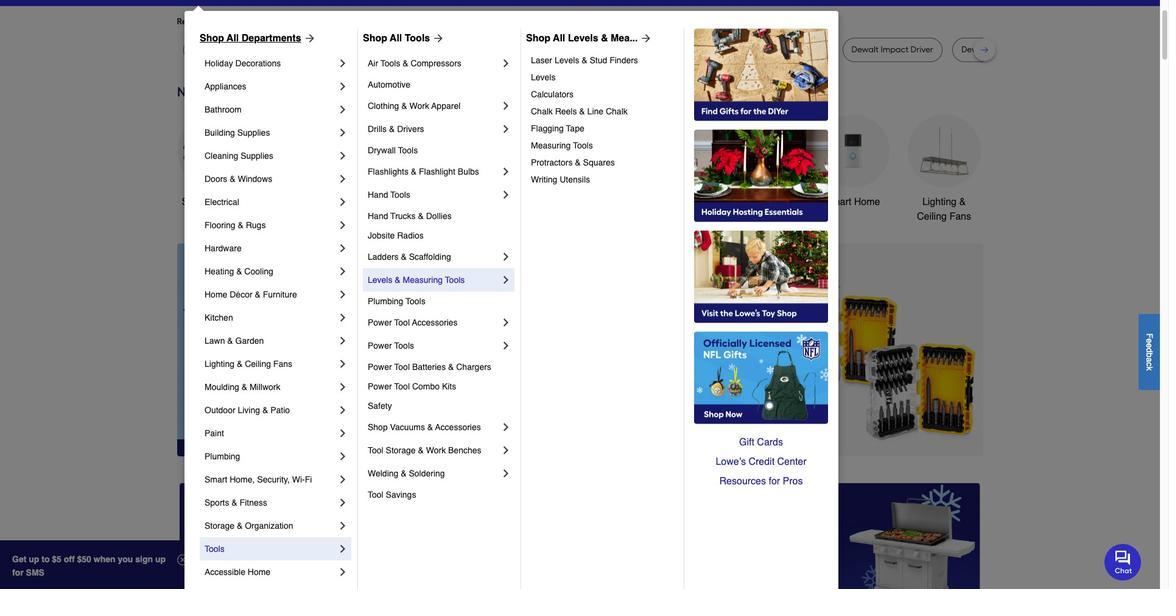 Task type: locate. For each thing, give the bounding box(es) containing it.
you up shop all tools link
[[396, 16, 410, 27]]

1 impact from the left
[[486, 44, 513, 55]]

all down recommended searches for you heading
[[553, 33, 565, 44]]

fans
[[950, 211, 972, 222], [273, 359, 292, 369]]

decorations for holiday
[[235, 58, 281, 68]]

1 power from the top
[[368, 318, 392, 328]]

all for departments
[[227, 33, 239, 44]]

shop
[[182, 197, 205, 208], [368, 423, 388, 433]]

measuring
[[531, 141, 571, 150], [403, 275, 443, 285]]

lowe's credit center link
[[694, 453, 828, 472]]

flashlights & flashlight bulbs
[[368, 167, 479, 177]]

departments
[[242, 33, 301, 44]]

shop down safety
[[368, 423, 388, 433]]

impact driver
[[771, 44, 824, 55]]

bit for dewalt drill bit
[[366, 44, 376, 55]]

0 horizontal spatial ceiling
[[245, 359, 271, 369]]

levels down "laser"
[[531, 72, 556, 82]]

christmas decorations
[[462, 197, 514, 222]]

0 horizontal spatial driver
[[515, 44, 538, 55]]

0 horizontal spatial set
[[607, 44, 619, 55]]

plumbing down paint
[[205, 452, 240, 462]]

levels down ladders
[[368, 275, 393, 285]]

shop down "more suggestions for you" link
[[363, 33, 387, 44]]

2 hand from the top
[[368, 211, 388, 221]]

work up drivers
[[410, 101, 429, 111]]

all inside 'link'
[[207, 197, 218, 208]]

2 horizontal spatial impact
[[881, 44, 909, 55]]

1 vertical spatial ceiling
[[245, 359, 271, 369]]

2 vertical spatial home
[[248, 568, 271, 577]]

e
[[1145, 339, 1155, 343], [1145, 343, 1155, 348]]

chevron right image for smart home, security, wi-fi
[[337, 474, 349, 486]]

1 vertical spatial bathroom
[[741, 197, 783, 208]]

1 horizontal spatial arrow right image
[[430, 32, 445, 44]]

f
[[1145, 333, 1155, 339]]

0 vertical spatial lighting & ceiling fans
[[917, 197, 972, 222]]

chalk right line
[[606, 107, 628, 116]]

shop vacuums & accessories link
[[368, 416, 500, 439]]

4 bit from the left
[[1007, 44, 1017, 55]]

1 horizontal spatial home
[[248, 568, 271, 577]]

0 vertical spatial smart
[[826, 197, 852, 208]]

impact for impact driver
[[771, 44, 799, 55]]

shop all tools link
[[363, 31, 445, 46]]

storage
[[386, 446, 416, 456], [205, 521, 235, 531]]

ladders & scaffolding link
[[368, 245, 500, 269]]

soldering
[[409, 469, 445, 479]]

bathroom
[[205, 105, 242, 115], [741, 197, 783, 208]]

measuring down scaffolding at the top
[[403, 275, 443, 285]]

None search field
[[454, 0, 786, 8]]

chevron right image for power tool accessories
[[500, 317, 512, 329]]

outdoor living & patio
[[205, 406, 290, 415]]

smart
[[826, 197, 852, 208], [205, 475, 227, 485]]

1 drill from the left
[[349, 44, 364, 55]]

combo
[[412, 382, 440, 392]]

paint
[[205, 429, 224, 439]]

power tools
[[368, 341, 414, 351]]

up
[[29, 555, 39, 565], [155, 555, 166, 565]]

1 horizontal spatial tools link
[[360, 114, 433, 210]]

1 vertical spatial accessories
[[435, 423, 481, 433]]

0 vertical spatial lighting
[[923, 197, 957, 208]]

0 horizontal spatial plumbing
[[205, 452, 240, 462]]

0 horizontal spatial chalk
[[531, 107, 553, 116]]

for down get
[[12, 568, 24, 578]]

smart home link
[[817, 114, 890, 210]]

0 vertical spatial home
[[854, 197, 880, 208]]

fans inside lighting & ceiling fans
[[950, 211, 972, 222]]

storage inside storage & organization link
[[205, 521, 235, 531]]

rugs
[[246, 221, 266, 230]]

2 power from the top
[[368, 341, 392, 351]]

3 drill from the left
[[729, 44, 743, 55]]

decorations
[[235, 58, 281, 68], [462, 211, 514, 222]]

0 horizontal spatial lighting & ceiling fans
[[205, 359, 292, 369]]

power up safety
[[368, 382, 392, 392]]

1 you from the left
[[288, 16, 302, 27]]

impact driver bit
[[486, 44, 550, 55]]

for up departments
[[275, 16, 286, 27]]

plumbing inside the plumbing link
[[205, 452, 240, 462]]

chevron right image for tool storage & work benches
[[500, 445, 512, 457]]

1 horizontal spatial measuring
[[531, 141, 571, 150]]

shop inside shop all deals 'link'
[[182, 197, 205, 208]]

tool down arrow left image
[[394, 362, 410, 372]]

laser levels & stud finders
[[531, 55, 638, 65]]

drill bit set
[[578, 44, 619, 55]]

home inside 'link'
[[854, 197, 880, 208]]

heating
[[205, 267, 234, 277]]

lighting
[[923, 197, 957, 208], [205, 359, 235, 369]]

0 horizontal spatial you
[[288, 16, 302, 27]]

1 horizontal spatial shop
[[363, 33, 387, 44]]

1 vertical spatial hand
[[368, 211, 388, 221]]

arrow right image inside shop all departments link
[[301, 32, 316, 44]]

1 vertical spatial home
[[205, 290, 227, 300]]

hand for hand trucks & dollies
[[368, 211, 388, 221]]

windows
[[238, 174, 272, 184]]

for inside get up to $5 off $50 when you sign up for sms
[[12, 568, 24, 578]]

arrow right image
[[301, 32, 316, 44], [430, 32, 445, 44], [961, 350, 973, 362]]

accessible home link
[[205, 561, 337, 584]]

driver for impact driver
[[801, 44, 824, 55]]

hand down flashlights
[[368, 190, 388, 200]]

1 horizontal spatial you
[[396, 16, 410, 27]]

chevron right image for hardware
[[337, 242, 349, 255]]

0 horizontal spatial impact
[[486, 44, 513, 55]]

holiday hosting essentials. image
[[694, 130, 828, 222]]

hand up jobsite
[[368, 211, 388, 221]]

supplies inside cleaning supplies link
[[241, 151, 273, 161]]

3 dewalt from the left
[[852, 44, 879, 55]]

tool down welding
[[368, 490, 384, 500]]

chevron right image for heating & cooling
[[337, 266, 349, 278]]

accessories down plumbing tools 'link'
[[412, 318, 458, 328]]

3 shop from the left
[[526, 33, 551, 44]]

hand for hand tools
[[368, 190, 388, 200]]

3 driver from the left
[[911, 44, 934, 55]]

0 vertical spatial accessories
[[412, 318, 458, 328]]

1 horizontal spatial up
[[155, 555, 166, 565]]

0 horizontal spatial up
[[29, 555, 39, 565]]

for left the pros
[[769, 476, 780, 487]]

chevron right image for welding & soldering
[[500, 468, 512, 480]]

chevron right image for tools
[[337, 543, 349, 556]]

tool storage & work benches
[[368, 446, 482, 456]]

drill for dewalt drill bit
[[349, 44, 364, 55]]

2 you from the left
[[396, 16, 410, 27]]

0 vertical spatial fans
[[950, 211, 972, 222]]

outdoor down moulding
[[205, 406, 236, 415]]

0 horizontal spatial shop
[[200, 33, 224, 44]]

power up power tools
[[368, 318, 392, 328]]

power down power tools
[[368, 362, 392, 372]]

protractors & squares
[[531, 158, 615, 168]]

0 horizontal spatial decorations
[[235, 58, 281, 68]]

storage down sports
[[205, 521, 235, 531]]

more
[[312, 16, 332, 27]]

doors
[[205, 174, 227, 184]]

1 driver from the left
[[515, 44, 538, 55]]

up to 50 percent off select tools and accessories. image
[[393, 244, 984, 457]]

chevron right image for ladders & scaffolding
[[500, 251, 512, 263]]

arrow right image inside shop all tools link
[[430, 32, 445, 44]]

4 power from the top
[[368, 382, 392, 392]]

2 dewalt from the left
[[700, 44, 727, 55]]

3 bit from the left
[[595, 44, 605, 55]]

tool for accessories
[[394, 318, 410, 328]]

1 vertical spatial plumbing
[[205, 452, 240, 462]]

tool savings link
[[368, 486, 512, 505]]

you for recommended searches for you
[[288, 16, 302, 27]]

security,
[[257, 475, 290, 485]]

4 dewalt from the left
[[962, 44, 989, 55]]

scroll to item #5 image
[[746, 435, 775, 440]]

bit
[[366, 44, 376, 55], [540, 44, 550, 55], [595, 44, 605, 55], [1007, 44, 1017, 55]]

levels & measuring tools
[[368, 275, 465, 285]]

0 horizontal spatial tools link
[[205, 538, 337, 561]]

1 dewalt from the left
[[320, 44, 347, 55]]

1 vertical spatial lighting & ceiling fans link
[[205, 353, 337, 376]]

all up air tools & compressors
[[390, 33, 402, 44]]

0 vertical spatial hand
[[368, 190, 388, 200]]

suggestions
[[334, 16, 381, 27]]

laser levels & stud finders link
[[531, 52, 676, 69]]

smart inside smart home 'link'
[[826, 197, 852, 208]]

1 set from the left
[[607, 44, 619, 55]]

1 vertical spatial lighting
[[205, 359, 235, 369]]

tool down plumbing tools
[[394, 318, 410, 328]]

1 vertical spatial outdoor
[[205, 406, 236, 415]]

1 horizontal spatial fans
[[950, 211, 972, 222]]

storage up welding & soldering
[[386, 446, 416, 456]]

2 bit from the left
[[540, 44, 550, 55]]

shop all levels & mea... link
[[526, 31, 653, 46]]

1 horizontal spatial driver
[[801, 44, 824, 55]]

0 horizontal spatial smart
[[205, 475, 227, 485]]

bit for dewalt drill bit set
[[1007, 44, 1017, 55]]

0 horizontal spatial fans
[[273, 359, 292, 369]]

0 horizontal spatial lighting
[[205, 359, 235, 369]]

2 horizontal spatial driver
[[911, 44, 934, 55]]

smart for smart home
[[826, 197, 852, 208]]

1 vertical spatial measuring
[[403, 275, 443, 285]]

chevron right image for moulding & millwork
[[337, 381, 349, 394]]

welding & soldering
[[368, 469, 445, 479]]

impact
[[486, 44, 513, 55], [771, 44, 799, 55], [881, 44, 909, 55]]

shop up "laser"
[[526, 33, 551, 44]]

1 horizontal spatial plumbing
[[368, 297, 404, 306]]

accessories
[[412, 318, 458, 328], [435, 423, 481, 433]]

tool left combo
[[394, 382, 410, 392]]

4 drill from the left
[[991, 44, 1005, 55]]

tool
[[394, 318, 410, 328], [394, 362, 410, 372], [394, 382, 410, 392], [368, 446, 384, 456], [368, 490, 384, 500]]

e up 'b'
[[1145, 343, 1155, 348]]

decorations down shop all departments link
[[235, 58, 281, 68]]

shop all tools
[[363, 33, 430, 44]]

more suggestions for you link
[[312, 16, 420, 28]]

2 horizontal spatial home
[[854, 197, 880, 208]]

appliances link
[[205, 75, 337, 98]]

levels
[[568, 33, 599, 44], [555, 55, 580, 65], [531, 72, 556, 82], [368, 275, 393, 285]]

up right sign
[[155, 555, 166, 565]]

plumbing for plumbing tools
[[368, 297, 404, 306]]

1 vertical spatial shop
[[368, 423, 388, 433]]

chevron right image for plumbing
[[337, 451, 349, 463]]

protractors
[[531, 158, 573, 168]]

all for deals
[[207, 197, 218, 208]]

0 vertical spatial plumbing
[[368, 297, 404, 306]]

shop for shop all departments
[[200, 33, 224, 44]]

measuring up the protractors
[[531, 141, 571, 150]]

when
[[94, 555, 115, 565]]

scroll to item #4 image
[[716, 435, 746, 440]]

0 vertical spatial supplies
[[237, 128, 270, 138]]

building supplies link
[[205, 121, 337, 144]]

dollies
[[426, 211, 452, 221]]

1 bit from the left
[[366, 44, 376, 55]]

2 impact from the left
[[771, 44, 799, 55]]

2 driver from the left
[[801, 44, 824, 55]]

0 vertical spatial measuring
[[531, 141, 571, 150]]

work inside "link"
[[426, 446, 446, 456]]

1 vertical spatial work
[[426, 446, 446, 456]]

chevron right image for power tools
[[500, 340, 512, 352]]

1 vertical spatial fans
[[273, 359, 292, 369]]

outdoor up equipment
[[636, 197, 671, 208]]

1 horizontal spatial set
[[1019, 44, 1032, 55]]

0 horizontal spatial shop
[[182, 197, 205, 208]]

batteries
[[412, 362, 446, 372]]

wi-
[[292, 475, 305, 485]]

power for power tools
[[368, 341, 392, 351]]

0 vertical spatial storage
[[386, 446, 416, 456]]

smart for smart home, security, wi-fi
[[205, 475, 227, 485]]

0 vertical spatial bathroom
[[205, 105, 242, 115]]

2 shop from the left
[[363, 33, 387, 44]]

0 vertical spatial ceiling
[[917, 211, 947, 222]]

decorations down the christmas
[[462, 211, 514, 222]]

2 chalk from the left
[[606, 107, 628, 116]]

power for power tool accessories
[[368, 318, 392, 328]]

chevron right image for building supplies
[[337, 127, 349, 139]]

air tools & compressors
[[368, 58, 462, 68]]

measuring tools
[[531, 141, 593, 150]]

1 vertical spatial supplies
[[241, 151, 273, 161]]

all left deals
[[207, 197, 218, 208]]

1 horizontal spatial impact
[[771, 44, 799, 55]]

1 horizontal spatial smart
[[826, 197, 852, 208]]

chevron right image
[[337, 80, 349, 93], [337, 104, 349, 116], [500, 123, 512, 135], [337, 127, 349, 139], [337, 150, 349, 162], [337, 219, 349, 231], [337, 242, 349, 255], [337, 266, 349, 278], [337, 312, 349, 324], [337, 335, 349, 347], [337, 381, 349, 394], [500, 422, 512, 434], [337, 451, 349, 463], [500, 468, 512, 480], [337, 474, 349, 486], [337, 543, 349, 556]]

e up d
[[1145, 339, 1155, 343]]

heating & cooling link
[[205, 260, 337, 283]]

plumbing up power tool accessories
[[368, 297, 404, 306]]

accessories up benches at bottom left
[[435, 423, 481, 433]]

outdoor inside outdoor tools & equipment
[[636, 197, 671, 208]]

vacuums
[[390, 423, 425, 433]]

power for power tool batteries & chargers
[[368, 362, 392, 372]]

power for power tool combo kits
[[368, 382, 392, 392]]

chevron right image for home décor & furniture
[[337, 289, 349, 301]]

arrow right image for shop all tools
[[430, 32, 445, 44]]

holiday
[[205, 58, 233, 68]]

c
[[1145, 362, 1155, 367]]

0 horizontal spatial arrow right image
[[301, 32, 316, 44]]

chevron right image for storage & organization
[[337, 520, 349, 532]]

all for tools
[[390, 33, 402, 44]]

shop down recommended
[[200, 33, 224, 44]]

calculators link
[[531, 86, 676, 103]]

0 horizontal spatial outdoor
[[205, 406, 236, 415]]

benches
[[448, 446, 482, 456]]

shop inside "shop vacuums & accessories" link
[[368, 423, 388, 433]]

chat invite button image
[[1105, 544, 1142, 581]]

utensils
[[560, 175, 590, 185]]

doors & windows link
[[205, 168, 337, 191]]

levels right "laser"
[[555, 55, 580, 65]]

1 horizontal spatial chalk
[[606, 107, 628, 116]]

up to 30 percent off select grills and accessories. image
[[727, 484, 981, 590]]

sports
[[205, 498, 229, 508]]

f e e d b a c k
[[1145, 333, 1155, 371]]

1 vertical spatial storage
[[205, 521, 235, 531]]

0 vertical spatial decorations
[[235, 58, 281, 68]]

chevron right image for clothing & work apparel
[[500, 100, 512, 112]]

scaffolding
[[409, 252, 451, 262]]

tool for combo
[[394, 382, 410, 392]]

home,
[[230, 475, 255, 485]]

jobsite radios
[[368, 231, 424, 241]]

0 horizontal spatial lighting & ceiling fans link
[[205, 353, 337, 376]]

1 horizontal spatial storage
[[386, 446, 416, 456]]

1 horizontal spatial shop
[[368, 423, 388, 433]]

clothing
[[368, 101, 399, 111]]

1 shop from the left
[[200, 33, 224, 44]]

writing utensils
[[531, 175, 590, 185]]

up to 35 percent off select small appliances. image
[[453, 484, 707, 590]]

0 horizontal spatial measuring
[[403, 275, 443, 285]]

0 vertical spatial outdoor
[[636, 197, 671, 208]]

chevron right image for lawn & garden
[[337, 335, 349, 347]]

chalk
[[531, 107, 553, 116], [606, 107, 628, 116]]

work up the welding & soldering 'link' at the left of the page
[[426, 446, 446, 456]]

drivers
[[397, 124, 424, 134]]

chevron right image
[[337, 57, 349, 69], [500, 57, 512, 69], [500, 100, 512, 112], [500, 166, 512, 178], [337, 173, 349, 185], [500, 189, 512, 201], [337, 196, 349, 208], [500, 251, 512, 263], [500, 274, 512, 286], [337, 289, 349, 301], [500, 317, 512, 329], [500, 340, 512, 352], [337, 358, 349, 370], [337, 404, 349, 417], [337, 428, 349, 440], [500, 445, 512, 457], [337, 497, 349, 509], [337, 520, 349, 532], [337, 567, 349, 579]]

hardware
[[205, 244, 242, 253]]

all down recommended searches for you
[[227, 33, 239, 44]]

up left to on the left bottom of page
[[29, 555, 39, 565]]

tools inside "link"
[[381, 58, 400, 68]]

1 vertical spatial tools link
[[205, 538, 337, 561]]

2 e from the top
[[1145, 343, 1155, 348]]

1 horizontal spatial lighting & ceiling fans link
[[908, 114, 981, 224]]

1 vertical spatial decorations
[[462, 211, 514, 222]]

stud
[[590, 55, 608, 65]]

hand trucks & dollies link
[[368, 207, 512, 226]]

0 horizontal spatial storage
[[205, 521, 235, 531]]

supplies up windows in the top of the page
[[241, 151, 273, 161]]

chalk up flagging
[[531, 107, 553, 116]]

0 vertical spatial shop
[[182, 197, 205, 208]]

impact for impact driver bit
[[486, 44, 513, 55]]

you left the more
[[288, 16, 302, 27]]

dewalt impact driver
[[852, 44, 934, 55]]

2 horizontal spatial shop
[[526, 33, 551, 44]]

1 horizontal spatial outdoor
[[636, 197, 671, 208]]

chevron right image for flooring & rugs
[[337, 219, 349, 231]]

line
[[588, 107, 604, 116]]

plumbing inside plumbing tools 'link'
[[368, 297, 404, 306]]

2 up from the left
[[155, 555, 166, 565]]

lighting & ceiling fans link
[[908, 114, 981, 224], [205, 353, 337, 376]]

supplies inside building supplies link
[[237, 128, 270, 138]]

supplies up cleaning supplies on the top left of the page
[[237, 128, 270, 138]]

dewalt for dewalt drill
[[700, 44, 727, 55]]

chevron right image for lighting & ceiling fans
[[337, 358, 349, 370]]

power left arrow left image
[[368, 341, 392, 351]]

1 horizontal spatial decorations
[[462, 211, 514, 222]]

1 hand from the top
[[368, 190, 388, 200]]

shop left the electrical
[[182, 197, 205, 208]]

3 power from the top
[[368, 362, 392, 372]]

equipment
[[647, 211, 694, 222]]

driver for impact driver bit
[[515, 44, 538, 55]]

decorations for christmas
[[462, 211, 514, 222]]

1 vertical spatial smart
[[205, 475, 227, 485]]

tool up welding
[[368, 446, 384, 456]]

safety link
[[368, 397, 512, 416]]



Task type: vqa. For each thing, say whether or not it's contained in the screenshot.
Interior inside the RELIABILT Shaker 24-in x 80-in 3-panel Square Frosted Glass Solid Core Prefinished Pine Mdf Inswing Single Prehung Interior Door
no



Task type: describe. For each thing, give the bounding box(es) containing it.
off
[[64, 555, 75, 565]]

kits
[[442, 382, 456, 392]]

drill for dewalt drill
[[729, 44, 743, 55]]

compressors
[[411, 58, 462, 68]]

$50
[[77, 555, 91, 565]]

living
[[238, 406, 260, 415]]

resources
[[720, 476, 766, 487]]

shop all deals link
[[177, 114, 250, 210]]

home for accessible home
[[248, 568, 271, 577]]

accessories inside "shop vacuums & accessories" link
[[435, 423, 481, 433]]

plumbing tools
[[368, 297, 426, 306]]

drills & drivers
[[368, 124, 424, 134]]

shop all deals
[[182, 197, 245, 208]]

patio
[[271, 406, 290, 415]]

$5
[[52, 555, 61, 565]]

chevron right image for flashlights & flashlight bulbs
[[500, 166, 512, 178]]

1 horizontal spatial lighting & ceiling fans
[[917, 197, 972, 222]]

drills
[[368, 124, 387, 134]]

0 horizontal spatial bathroom link
[[205, 98, 337, 121]]

resources for pros link
[[694, 472, 828, 492]]

0 vertical spatial lighting & ceiling fans link
[[908, 114, 981, 224]]

chevron right image for drills & drivers
[[500, 123, 512, 135]]

power tools link
[[368, 334, 500, 358]]

drill for dewalt drill bit set
[[991, 44, 1005, 55]]

find gifts for the diyer. image
[[694, 29, 828, 121]]

outdoor living & patio link
[[205, 399, 337, 422]]

dewalt for dewalt impact driver
[[852, 44, 879, 55]]

heating & cooling
[[205, 267, 273, 277]]

1 e from the top
[[1145, 339, 1155, 343]]

paint link
[[205, 422, 337, 445]]

air
[[368, 58, 378, 68]]

lawn & garden
[[205, 336, 264, 346]]

a
[[1145, 358, 1155, 362]]

chevron right image for holiday decorations
[[337, 57, 349, 69]]

0 horizontal spatial bathroom
[[205, 105, 242, 115]]

visit the lowe's toy shop. image
[[694, 231, 828, 323]]

jobsite
[[368, 231, 395, 241]]

1 horizontal spatial lighting
[[923, 197, 957, 208]]

0 horizontal spatial home
[[205, 290, 227, 300]]

get up to $5 off $50 when you sign up for sms
[[12, 555, 166, 578]]

shop all departments link
[[200, 31, 316, 46]]

scroll to item #2 image
[[655, 435, 685, 440]]

storage & organization
[[205, 521, 293, 531]]

clothing & work apparel
[[368, 101, 461, 111]]

arrow left image
[[404, 350, 416, 362]]

drills & drivers link
[[368, 118, 500, 141]]

chevron right image for air tools & compressors
[[500, 57, 512, 69]]

moulding & millwork
[[205, 383, 281, 392]]

storage & organization link
[[205, 515, 337, 538]]

protractors & squares link
[[531, 154, 676, 171]]

tool inside "link"
[[368, 446, 384, 456]]

writing
[[531, 175, 558, 185]]

chalk reels & line chalk
[[531, 107, 628, 116]]

sports & fitness link
[[205, 492, 337, 515]]

0 vertical spatial tools link
[[360, 114, 433, 210]]

drywall tools link
[[368, 141, 512, 160]]

b
[[1145, 353, 1155, 358]]

plumbing for plumbing
[[205, 452, 240, 462]]

accessories inside power tool accessories link
[[412, 318, 458, 328]]

0 vertical spatial work
[[410, 101, 429, 111]]

power tool combo kits
[[368, 382, 456, 392]]

dewalt drill bit
[[320, 44, 376, 55]]

for up shop all tools
[[383, 16, 394, 27]]

1 horizontal spatial ceiling
[[917, 211, 947, 222]]

reels
[[555, 107, 577, 116]]

deals
[[220, 197, 245, 208]]

flooring & rugs
[[205, 221, 266, 230]]

supplies for building supplies
[[237, 128, 270, 138]]

kitchen link
[[205, 306, 337, 330]]

1 horizontal spatial bathroom
[[741, 197, 783, 208]]

1 chalk from the left
[[531, 107, 553, 116]]

flooring
[[205, 221, 236, 230]]

chevron right image for appliances
[[337, 80, 349, 93]]

& inside outdoor tools & equipment
[[699, 197, 705, 208]]

finders
[[610, 55, 638, 65]]

doors & windows
[[205, 174, 272, 184]]

supplies for cleaning supplies
[[241, 151, 273, 161]]

shop these last-minute gifts. $99 or less. quantities are limited and won't last. image
[[177, 244, 374, 457]]

storage inside tool storage & work benches "link"
[[386, 446, 416, 456]]

chevron right image for outdoor living & patio
[[337, 404, 349, 417]]

tool for batteries
[[394, 362, 410, 372]]

flagging
[[531, 124, 564, 133]]

1 horizontal spatial bathroom link
[[725, 114, 798, 210]]

more suggestions for you
[[312, 16, 410, 27]]

bit for impact driver bit
[[540, 44, 550, 55]]

ladders & scaffolding
[[368, 252, 451, 262]]

electrical link
[[205, 191, 337, 214]]

searches
[[237, 16, 273, 27]]

recommended
[[177, 16, 236, 27]]

2 drill from the left
[[578, 44, 593, 55]]

cleaning
[[205, 151, 238, 161]]

holiday decorations link
[[205, 52, 337, 75]]

outdoor for outdoor tools & equipment
[[636, 197, 671, 208]]

chevron right image for accessible home
[[337, 567, 349, 579]]

chevron right image for paint
[[337, 428, 349, 440]]

kitchen
[[205, 313, 233, 323]]

christmas decorations link
[[451, 114, 524, 224]]

dewalt for dewalt drill bit
[[320, 44, 347, 55]]

pros
[[783, 476, 803, 487]]

home for smart home
[[854, 197, 880, 208]]

power tool accessories link
[[368, 311, 500, 334]]

fitness
[[240, 498, 267, 508]]

shop for shop all levels & mea...
[[526, 33, 551, 44]]

outdoor for outdoor living & patio
[[205, 406, 236, 415]]

chevron right image for doors & windows
[[337, 173, 349, 185]]

chevron right image for cleaning supplies
[[337, 150, 349, 162]]

chevron right image for levels & measuring tools
[[500, 274, 512, 286]]

dewalt for dewalt drill bit set
[[962, 44, 989, 55]]

chevron right image for kitchen
[[337, 312, 349, 324]]

dewalt drill bit set
[[962, 44, 1032, 55]]

flashlight
[[419, 167, 456, 177]]

welding
[[368, 469, 399, 479]]

plumbing tools link
[[368, 292, 512, 311]]

shop for shop all tools
[[363, 33, 387, 44]]

center
[[778, 457, 807, 468]]

chargers
[[456, 362, 492, 372]]

officially licensed n f l gifts. shop now. image
[[694, 332, 828, 425]]

accessible home
[[205, 568, 271, 577]]

power tool batteries & chargers
[[368, 362, 492, 372]]

savings
[[386, 490, 416, 500]]

3 impact from the left
[[881, 44, 909, 55]]

arrow right image for shop all departments
[[301, 32, 316, 44]]

recommended searches for you heading
[[177, 16, 984, 28]]

chevron right image for hand tools
[[500, 189, 512, 201]]

you
[[118, 555, 133, 565]]

chalk reels & line chalk link
[[531, 103, 676, 120]]

chevron right image for shop vacuums & accessories
[[500, 422, 512, 434]]

power tool accessories
[[368, 318, 458, 328]]

k
[[1145, 367, 1155, 371]]

1 up from the left
[[29, 555, 39, 565]]

arrow right image
[[638, 32, 653, 44]]

new deals every day during 25 days of deals image
[[177, 82, 984, 102]]

calculators
[[531, 90, 574, 99]]

scroll to item #3 element
[[685, 434, 716, 441]]

smart home, security, wi-fi
[[205, 475, 312, 485]]

mea...
[[611, 33, 638, 44]]

chevron right image for sports & fitness
[[337, 497, 349, 509]]

chevron right image for electrical
[[337, 196, 349, 208]]

lowe's
[[716, 457, 746, 468]]

outdoor tools & equipment link
[[634, 114, 707, 224]]

2 set from the left
[[1019, 44, 1032, 55]]

1 vertical spatial lighting & ceiling fans
[[205, 359, 292, 369]]

tools inside outdoor tools & equipment
[[673, 197, 696, 208]]

levels down recommended searches for you heading
[[568, 33, 599, 44]]

accessible
[[205, 568, 245, 577]]

shop for shop vacuums & accessories
[[368, 423, 388, 433]]

shop all departments
[[200, 33, 301, 44]]

shop for shop all deals
[[182, 197, 205, 208]]

2 horizontal spatial arrow right image
[[961, 350, 973, 362]]

squares
[[583, 158, 615, 168]]

you for more suggestions for you
[[396, 16, 410, 27]]

cards
[[757, 437, 783, 448]]

get up to 2 free select tools or batteries when you buy 1 with select purchases. image
[[179, 484, 434, 590]]

credit
[[749, 457, 775, 468]]

all for levels
[[553, 33, 565, 44]]

sms
[[26, 568, 44, 578]]

dewalt drill
[[700, 44, 743, 55]]

chevron right image for bathroom
[[337, 104, 349, 116]]

outdoor tools & equipment
[[636, 197, 705, 222]]



